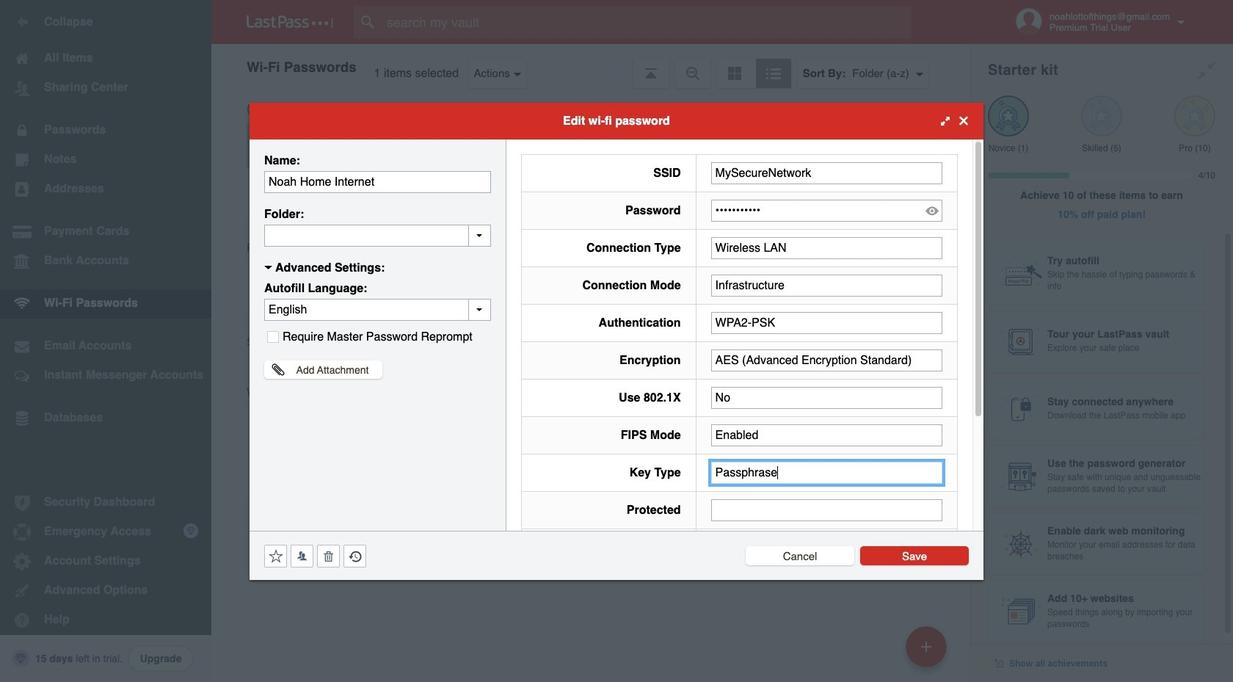 Task type: describe. For each thing, give the bounding box(es) containing it.
main navigation navigation
[[0, 0, 211, 682]]

search my vault text field
[[354, 6, 941, 38]]

new item image
[[921, 641, 932, 652]]

Search search field
[[354, 6, 941, 38]]



Task type: locate. For each thing, give the bounding box(es) containing it.
None text field
[[711, 274, 943, 296], [711, 349, 943, 371], [711, 387, 943, 409], [711, 424, 943, 446], [711, 461, 943, 484], [711, 274, 943, 296], [711, 349, 943, 371], [711, 387, 943, 409], [711, 424, 943, 446], [711, 461, 943, 484]]

new item navigation
[[901, 622, 956, 682]]

lastpass image
[[247, 15, 333, 29]]

dialog
[[250, 102, 984, 673]]

vault options navigation
[[211, 44, 971, 88]]

None text field
[[711, 162, 943, 184], [264, 171, 491, 193], [264, 224, 491, 246], [711, 237, 943, 259], [711, 312, 943, 334], [711, 499, 943, 521], [711, 162, 943, 184], [264, 171, 491, 193], [264, 224, 491, 246], [711, 237, 943, 259], [711, 312, 943, 334], [711, 499, 943, 521]]

None password field
[[711, 199, 943, 221]]



Task type: vqa. For each thing, say whether or not it's contained in the screenshot.
New item element on the bottom
no



